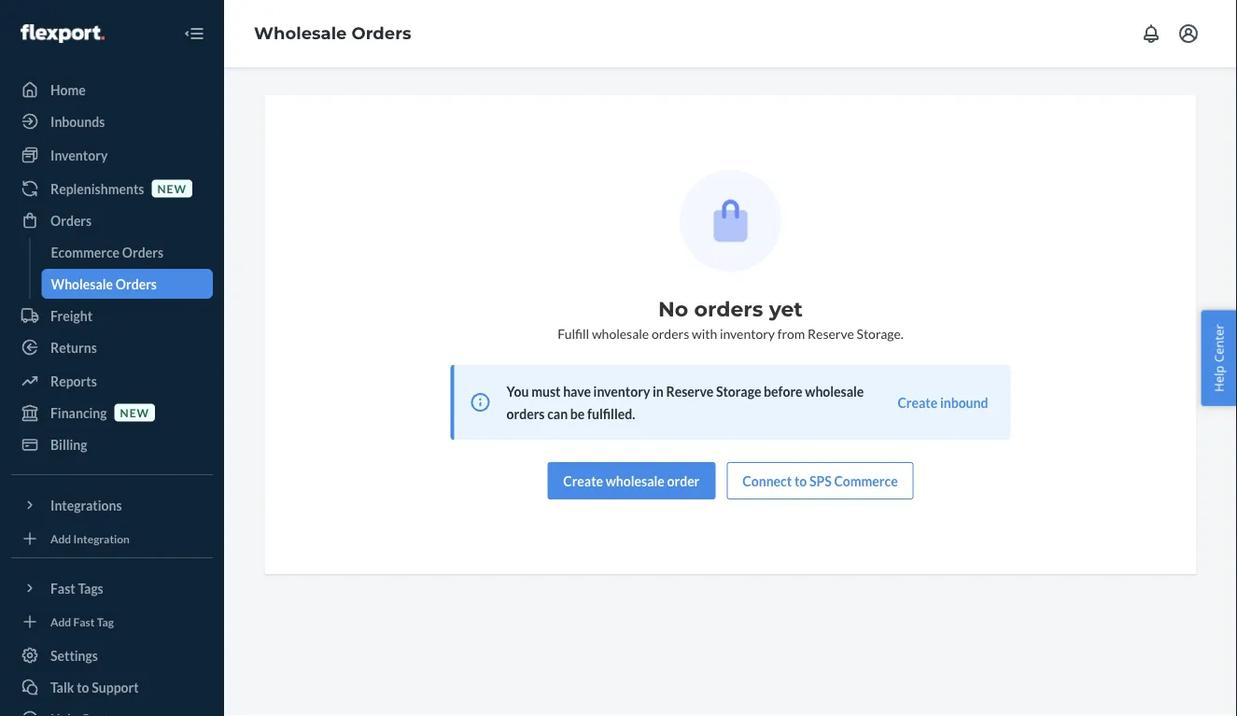 Task type: locate. For each thing, give the bounding box(es) containing it.
reports link
[[11, 366, 213, 396]]

fast inside add fast tag link
[[73, 615, 95, 629]]

wholesale orders link
[[254, 23, 412, 44], [42, 269, 213, 299]]

to right talk
[[77, 680, 89, 696]]

inbound
[[941, 395, 989, 411]]

support
[[92, 680, 139, 696]]

orders inside the ecommerce orders link
[[122, 244, 164, 260]]

inbounds
[[50, 114, 105, 129]]

before
[[764, 384, 803, 399]]

0 vertical spatial wholesale
[[254, 23, 347, 44]]

add up settings
[[50, 615, 71, 629]]

sps
[[810, 473, 832, 489]]

0 vertical spatial create
[[898, 395, 938, 411]]

orders down you
[[507, 406, 545, 422]]

create for create inbound
[[898, 395, 938, 411]]

orders up with in the top right of the page
[[695, 297, 764, 322]]

1 horizontal spatial inventory
[[720, 326, 775, 341]]

0 horizontal spatial new
[[120, 406, 150, 419]]

0 vertical spatial reserve
[[808, 326, 855, 341]]

1 horizontal spatial wholesale orders link
[[254, 23, 412, 44]]

1 vertical spatial wholesale
[[51, 276, 113, 292]]

2 horizontal spatial orders
[[695, 297, 764, 322]]

0 horizontal spatial wholesale
[[51, 276, 113, 292]]

1 vertical spatial create
[[564, 473, 604, 489]]

2 vertical spatial orders
[[507, 406, 545, 422]]

inbounds link
[[11, 107, 213, 136]]

wholesale
[[592, 326, 650, 341], [806, 384, 864, 399], [606, 473, 665, 489]]

orders inside wholesale orders link
[[116, 276, 157, 292]]

fulfill
[[558, 326, 590, 341]]

fast left the tag
[[73, 615, 95, 629]]

you
[[507, 384, 529, 399]]

2 add from the top
[[50, 615, 71, 629]]

0 horizontal spatial orders
[[507, 406, 545, 422]]

inventory right with in the top right of the page
[[720, 326, 775, 341]]

integration
[[73, 532, 130, 546]]

1 vertical spatial add
[[50, 615, 71, 629]]

inventory up fulfilled.
[[594, 384, 651, 399]]

0 vertical spatial inventory
[[720, 326, 775, 341]]

must
[[532, 384, 561, 399]]

reserve
[[808, 326, 855, 341], [667, 384, 714, 399]]

0 vertical spatial add
[[50, 532, 71, 546]]

in
[[653, 384, 664, 399]]

reserve right from
[[808, 326, 855, 341]]

add
[[50, 532, 71, 546], [50, 615, 71, 629]]

to left sps
[[795, 473, 807, 489]]

fast tags button
[[11, 574, 213, 604]]

yet
[[770, 297, 803, 322]]

create
[[898, 395, 938, 411], [564, 473, 604, 489]]

no orders yet fulfill wholesale orders with inventory from reserve storage.
[[558, 297, 904, 341]]

to
[[795, 473, 807, 489], [77, 680, 89, 696]]

you must have inventory in reserve storage before wholesale orders can be fulfilled.
[[507, 384, 864, 422]]

0 vertical spatial fast
[[50, 581, 75, 597]]

1 horizontal spatial orders
[[652, 326, 690, 341]]

add fast tag link
[[11, 611, 213, 633]]

inventory
[[720, 326, 775, 341], [594, 384, 651, 399]]

0 horizontal spatial reserve
[[667, 384, 714, 399]]

add fast tag
[[50, 615, 114, 629]]

connect to sps commerce link
[[727, 462, 914, 500]]

settings
[[50, 648, 98, 664]]

orders
[[352, 23, 412, 44], [50, 213, 92, 228], [122, 244, 164, 260], [116, 276, 157, 292]]

1 horizontal spatial reserve
[[808, 326, 855, 341]]

1 vertical spatial to
[[77, 680, 89, 696]]

billing
[[50, 437, 87, 453]]

1 horizontal spatial to
[[795, 473, 807, 489]]

1 horizontal spatial new
[[157, 182, 187, 195]]

0 vertical spatial to
[[795, 473, 807, 489]]

0 vertical spatial new
[[157, 182, 187, 195]]

financing
[[50, 405, 107, 421]]

order
[[668, 473, 700, 489]]

inventory link
[[11, 140, 213, 170]]

reserve inside no orders yet fulfill wholesale orders with inventory from reserve storage.
[[808, 326, 855, 341]]

0 horizontal spatial wholesale orders link
[[42, 269, 213, 299]]

wholesale right fulfill
[[592, 326, 650, 341]]

0 horizontal spatial to
[[77, 680, 89, 696]]

reserve right in
[[667, 384, 714, 399]]

0 horizontal spatial inventory
[[594, 384, 651, 399]]

1 vertical spatial fast
[[73, 615, 95, 629]]

empty list image
[[680, 170, 782, 272]]

inventory inside no orders yet fulfill wholesale orders with inventory from reserve storage.
[[720, 326, 775, 341]]

new
[[157, 182, 187, 195], [120, 406, 150, 419]]

tag
[[97, 615, 114, 629]]

1 add from the top
[[50, 532, 71, 546]]

wholesale
[[254, 23, 347, 44], [51, 276, 113, 292]]

orders link
[[11, 206, 213, 235]]

0 vertical spatial wholesale orders
[[254, 23, 412, 44]]

1 vertical spatial wholesale
[[806, 384, 864, 399]]

0 vertical spatial wholesale
[[592, 326, 650, 341]]

add left integration
[[50, 532, 71, 546]]

wholesale right before
[[806, 384, 864, 399]]

1 vertical spatial new
[[120, 406, 150, 419]]

create left inbound
[[898, 395, 938, 411]]

add integration link
[[11, 528, 213, 550]]

0 horizontal spatial wholesale orders
[[51, 276, 157, 292]]

inventory inside you must have inventory in reserve storage before wholesale orders can be fulfilled.
[[594, 384, 651, 399]]

storage
[[717, 384, 762, 399]]

orders
[[695, 297, 764, 322], [652, 326, 690, 341], [507, 406, 545, 422]]

wholesale orders
[[254, 23, 412, 44], [51, 276, 157, 292]]

wholesale left order
[[606, 473, 665, 489]]

1 horizontal spatial create
[[898, 395, 938, 411]]

new up orders link
[[157, 182, 187, 195]]

1 vertical spatial inventory
[[594, 384, 651, 399]]

open notifications image
[[1141, 22, 1163, 45]]

2 vertical spatial wholesale
[[606, 473, 665, 489]]

new for financing
[[120, 406, 150, 419]]

0 vertical spatial orders
[[695, 297, 764, 322]]

open account menu image
[[1178, 22, 1201, 45]]

no
[[659, 297, 689, 322]]

new down reports link
[[120, 406, 150, 419]]

returns
[[50, 340, 97, 355]]

orders inside orders link
[[50, 213, 92, 228]]

create down be
[[564, 473, 604, 489]]

fast inside fast tags dropdown button
[[50, 581, 75, 597]]

0 horizontal spatial create
[[564, 473, 604, 489]]

fast left tags at the bottom of page
[[50, 581, 75, 597]]

home
[[50, 82, 86, 98]]

orders down 'no'
[[652, 326, 690, 341]]

fast
[[50, 581, 75, 597], [73, 615, 95, 629]]

1 vertical spatial reserve
[[667, 384, 714, 399]]



Task type: describe. For each thing, give the bounding box(es) containing it.
fulfilled.
[[588, 406, 636, 422]]

1 vertical spatial wholesale orders link
[[42, 269, 213, 299]]

integrations button
[[11, 490, 213, 520]]

commerce
[[835, 473, 899, 489]]

talk to support
[[50, 680, 139, 696]]

replenishments
[[50, 181, 144, 197]]

ecommerce orders link
[[42, 237, 213, 267]]

ecommerce
[[51, 244, 120, 260]]

be
[[571, 406, 585, 422]]

wholesale inside no orders yet fulfill wholesale orders with inventory from reserve storage.
[[592, 326, 650, 341]]

create inbound
[[898, 395, 989, 411]]

reserve inside you must have inventory in reserve storage before wholesale orders can be fulfilled.
[[667, 384, 714, 399]]

fast tags
[[50, 581, 103, 597]]

can
[[548, 406, 568, 422]]

with
[[692, 326, 718, 341]]

home link
[[11, 75, 213, 105]]

1 horizontal spatial wholesale
[[254, 23, 347, 44]]

add for add integration
[[50, 532, 71, 546]]

1 vertical spatial wholesale orders
[[51, 276, 157, 292]]

storage.
[[857, 326, 904, 341]]

close navigation image
[[183, 22, 206, 45]]

help
[[1211, 366, 1228, 392]]

center
[[1211, 324, 1228, 363]]

create for create wholesale order
[[564, 473, 604, 489]]

connect to sps commerce
[[743, 473, 899, 489]]

integrations
[[50, 498, 122, 513]]

new for replenishments
[[157, 182, 187, 195]]

add integration
[[50, 532, 130, 546]]

talk to support button
[[11, 673, 213, 703]]

billing link
[[11, 430, 213, 460]]

add for add fast tag
[[50, 615, 71, 629]]

have
[[564, 384, 591, 399]]

create wholesale order button
[[548, 462, 716, 500]]

to for support
[[77, 680, 89, 696]]

returns link
[[11, 333, 213, 363]]

flexport logo image
[[21, 24, 104, 43]]

wholesale inside button
[[606, 473, 665, 489]]

reports
[[50, 373, 97, 389]]

connect to sps commerce button
[[727, 462, 914, 500]]

wholesale inside you must have inventory in reserve storage before wholesale orders can be fulfilled.
[[806, 384, 864, 399]]

1 vertical spatial orders
[[652, 326, 690, 341]]

inventory
[[50, 147, 108, 163]]

1 horizontal spatial wholesale orders
[[254, 23, 412, 44]]

to for sps
[[795, 473, 807, 489]]

freight
[[50, 308, 93, 324]]

talk
[[50, 680, 74, 696]]

create wholesale order link
[[548, 462, 716, 500]]

help center button
[[1202, 310, 1238, 406]]

help center
[[1211, 324, 1228, 392]]

0 vertical spatial wholesale orders link
[[254, 23, 412, 44]]

freight link
[[11, 301, 213, 331]]

connect
[[743, 473, 792, 489]]

create wholesale order
[[564, 473, 700, 489]]

settings link
[[11, 641, 213, 671]]

from
[[778, 326, 806, 341]]

ecommerce orders
[[51, 244, 164, 260]]

orders inside you must have inventory in reserve storage before wholesale orders can be fulfilled.
[[507, 406, 545, 422]]

tags
[[78, 581, 103, 597]]

create inbound button
[[898, 393, 989, 412]]



Task type: vqa. For each thing, say whether or not it's contained in the screenshot.
Tag
yes



